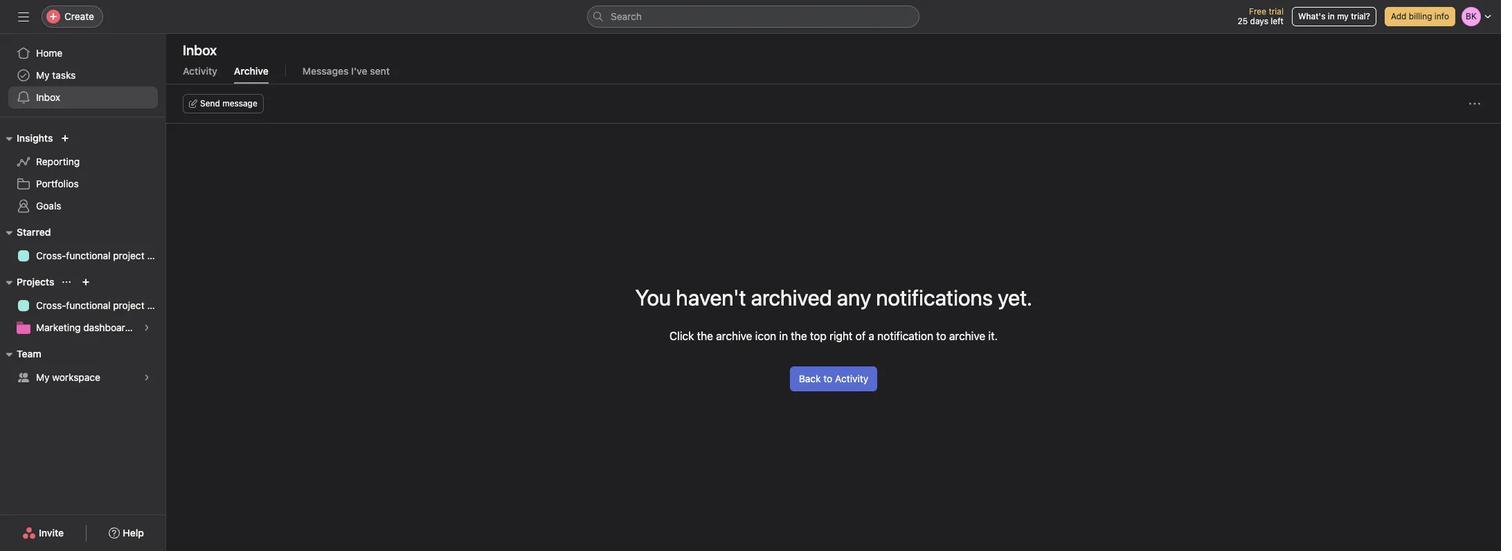 Task type: describe. For each thing, give the bounding box(es) containing it.
plan for cross-functional project plan link within the projects element
[[147, 300, 166, 312]]

dashboards
[[83, 322, 136, 334]]

goals
[[36, 200, 61, 212]]

send message button
[[183, 94, 264, 114]]

i've
[[351, 65, 367, 77]]

icon
[[755, 330, 776, 343]]

of
[[856, 330, 866, 343]]

1 horizontal spatial inbox
[[183, 42, 217, 58]]

team button
[[0, 346, 41, 363]]

my for my tasks
[[36, 69, 50, 81]]

global element
[[0, 34, 166, 117]]

what's
[[1298, 11, 1325, 21]]

workspace
[[52, 372, 100, 384]]

trial
[[1269, 6, 1284, 17]]

cross-functional project plan inside 'starred' element
[[36, 250, 166, 262]]

create button
[[42, 6, 103, 28]]

portfolios
[[36, 178, 79, 190]]

invite button
[[13, 521, 73, 546]]

reporting
[[36, 156, 80, 168]]

search list box
[[587, 6, 919, 28]]

add billing info
[[1391, 11, 1449, 21]]

my for my workspace
[[36, 372, 50, 384]]

notification
[[877, 330, 933, 343]]

haven't
[[676, 285, 746, 311]]

tasks
[[52, 69, 76, 81]]

help button
[[100, 521, 153, 546]]

home link
[[8, 42, 158, 64]]

insights button
[[0, 130, 53, 147]]

new project or portfolio image
[[82, 278, 90, 287]]

1 horizontal spatial to
[[936, 330, 946, 343]]

in inside what's in my trial? button
[[1328, 11, 1335, 21]]

plan for cross-functional project plan link in the 'starred' element
[[147, 250, 166, 262]]

marketing
[[36, 322, 81, 334]]

info
[[1434, 11, 1449, 21]]

archived
[[751, 285, 832, 311]]

insights element
[[0, 126, 166, 220]]

new image
[[61, 134, 69, 143]]

marketing dashboards link
[[8, 317, 158, 339]]

my workspace
[[36, 372, 100, 384]]

2 archive from the left
[[949, 330, 985, 343]]

top
[[810, 330, 827, 343]]

back to activity
[[799, 373, 868, 385]]

free trial 25 days left
[[1238, 6, 1284, 26]]

see details, marketing dashboards image
[[143, 324, 151, 332]]

search
[[611, 10, 642, 22]]

add billing info button
[[1385, 7, 1455, 26]]

messages
[[302, 65, 349, 77]]

a
[[869, 330, 874, 343]]

projects
[[17, 276, 54, 288]]

messages i've sent link
[[302, 65, 390, 84]]

cross-functional project plan inside projects element
[[36, 300, 166, 312]]

send
[[200, 98, 220, 109]]

message
[[222, 98, 257, 109]]

functional for cross-functional project plan link within the projects element
[[66, 300, 110, 312]]



Task type: vqa. For each thing, say whether or not it's contained in the screenshot.
right
yes



Task type: locate. For each thing, give the bounding box(es) containing it.
team
[[17, 348, 41, 360]]

cross- up "marketing" on the bottom left of the page
[[36, 300, 66, 312]]

project for cross-functional project plan link in the 'starred' element
[[113, 250, 144, 262]]

0 vertical spatial project
[[113, 250, 144, 262]]

2 plan from the top
[[147, 300, 166, 312]]

0 vertical spatial functional
[[66, 250, 110, 262]]

0 horizontal spatial to
[[823, 373, 832, 385]]

0 horizontal spatial activity
[[183, 65, 217, 77]]

inbox
[[183, 42, 217, 58], [36, 91, 60, 103]]

activity link
[[183, 65, 217, 84]]

cross-functional project plan link inside 'starred' element
[[8, 245, 166, 267]]

cross- down starred
[[36, 250, 66, 262]]

archive
[[716, 330, 752, 343], [949, 330, 985, 343]]

click the archive icon in the top right of a notification to archive it.
[[669, 330, 998, 343]]

cross- inside projects element
[[36, 300, 66, 312]]

0 vertical spatial in
[[1328, 11, 1335, 21]]

create
[[64, 10, 94, 22]]

1 the from the left
[[697, 330, 713, 343]]

activity up 'send'
[[183, 65, 217, 77]]

1 vertical spatial inbox
[[36, 91, 60, 103]]

functional
[[66, 250, 110, 262], [66, 300, 110, 312]]

2 the from the left
[[791, 330, 807, 343]]

to
[[936, 330, 946, 343], [823, 373, 832, 385]]

the left top
[[791, 330, 807, 343]]

left
[[1271, 16, 1284, 26]]

0 vertical spatial inbox
[[183, 42, 217, 58]]

inbox down my tasks
[[36, 91, 60, 103]]

in left my
[[1328, 11, 1335, 21]]

0 vertical spatial cross-functional project plan
[[36, 250, 166, 262]]

functional inside projects element
[[66, 300, 110, 312]]

cross-
[[36, 250, 66, 262], [36, 300, 66, 312]]

to right back at the right bottom of page
[[823, 373, 832, 385]]

1 functional from the top
[[66, 250, 110, 262]]

archive left it.
[[949, 330, 985, 343]]

archive
[[234, 65, 268, 77]]

0 horizontal spatial in
[[779, 330, 788, 343]]

see details, my workspace image
[[143, 374, 151, 382]]

0 horizontal spatial archive
[[716, 330, 752, 343]]

starred
[[17, 226, 51, 238]]

archive left icon
[[716, 330, 752, 343]]

1 vertical spatial plan
[[147, 300, 166, 312]]

invite
[[39, 528, 64, 539]]

project
[[113, 250, 144, 262], [113, 300, 144, 312]]

2 functional from the top
[[66, 300, 110, 312]]

activity
[[183, 65, 217, 77], [835, 373, 868, 385]]

insights
[[17, 132, 53, 144]]

show options, current sort, top image
[[63, 278, 71, 287]]

what's in my trial?
[[1298, 11, 1370, 21]]

1 vertical spatial my
[[36, 372, 50, 384]]

0 vertical spatial activity
[[183, 65, 217, 77]]

any
[[837, 285, 871, 311]]

cross-functional project plan
[[36, 250, 166, 262], [36, 300, 166, 312]]

archive link
[[234, 65, 268, 84]]

my tasks
[[36, 69, 76, 81]]

1 vertical spatial in
[[779, 330, 788, 343]]

1 cross-functional project plan link from the top
[[8, 245, 166, 267]]

in
[[1328, 11, 1335, 21], [779, 330, 788, 343]]

cross-functional project plan up the "dashboards" on the bottom of page
[[36, 300, 166, 312]]

home
[[36, 47, 62, 59]]

1 vertical spatial to
[[823, 373, 832, 385]]

in right icon
[[779, 330, 788, 343]]

projects element
[[0, 270, 166, 342]]

the
[[697, 330, 713, 343], [791, 330, 807, 343]]

cross- inside 'starred' element
[[36, 250, 66, 262]]

activity inside button
[[835, 373, 868, 385]]

messages i've sent
[[302, 65, 390, 77]]

billing
[[1409, 11, 1432, 21]]

cross-functional project plan link up marketing dashboards
[[8, 295, 166, 317]]

my
[[36, 69, 50, 81], [36, 372, 50, 384]]

to right notification
[[936, 330, 946, 343]]

1 vertical spatial project
[[113, 300, 144, 312]]

free
[[1249, 6, 1266, 17]]

1 cross-functional project plan from the top
[[36, 250, 166, 262]]

help
[[123, 528, 144, 539]]

projects button
[[0, 274, 54, 291]]

my inside 'teams' element
[[36, 372, 50, 384]]

starred button
[[0, 224, 51, 241]]

plan
[[147, 250, 166, 262], [147, 300, 166, 312]]

hide sidebar image
[[18, 11, 29, 22]]

project down goals link
[[113, 250, 144, 262]]

my left tasks
[[36, 69, 50, 81]]

marketing dashboards
[[36, 322, 136, 334]]

1 plan from the top
[[147, 250, 166, 262]]

project for cross-functional project plan link within the projects element
[[113, 300, 144, 312]]

1 vertical spatial cross-functional project plan link
[[8, 295, 166, 317]]

1 vertical spatial functional
[[66, 300, 110, 312]]

you haven't archived any notifications yet.
[[635, 285, 1032, 311]]

to inside back to activity button
[[823, 373, 832, 385]]

search button
[[587, 6, 919, 28]]

1 cross- from the top
[[36, 250, 66, 262]]

1 project from the top
[[113, 250, 144, 262]]

notifications yet.
[[876, 285, 1032, 311]]

my workspace link
[[8, 367, 158, 389]]

trial?
[[1351, 11, 1370, 21]]

it.
[[988, 330, 998, 343]]

2 cross-functional project plan link from the top
[[8, 295, 166, 317]]

1 archive from the left
[[716, 330, 752, 343]]

inbox link
[[8, 87, 158, 109]]

my
[[1337, 11, 1349, 21]]

0 vertical spatial cross-
[[36, 250, 66, 262]]

2 cross- from the top
[[36, 300, 66, 312]]

1 vertical spatial cross-
[[36, 300, 66, 312]]

25
[[1238, 16, 1248, 26]]

cross-functional project plan up the new project or portfolio image
[[36, 250, 166, 262]]

1 vertical spatial activity
[[835, 373, 868, 385]]

my tasks link
[[8, 64, 158, 87]]

add
[[1391, 11, 1406, 21]]

inbox up activity link
[[183, 42, 217, 58]]

project inside 'starred' element
[[113, 250, 144, 262]]

2 cross-functional project plan from the top
[[36, 300, 166, 312]]

1 vertical spatial cross-functional project plan
[[36, 300, 166, 312]]

0 horizontal spatial the
[[697, 330, 713, 343]]

1 horizontal spatial activity
[[835, 373, 868, 385]]

1 horizontal spatial in
[[1328, 11, 1335, 21]]

cross-functional project plan link
[[8, 245, 166, 267], [8, 295, 166, 317]]

right
[[829, 330, 853, 343]]

plan inside 'starred' element
[[147, 250, 166, 262]]

functional for cross-functional project plan link in the 'starred' element
[[66, 250, 110, 262]]

sent
[[370, 65, 390, 77]]

plan inside projects element
[[147, 300, 166, 312]]

functional up marketing dashboards
[[66, 300, 110, 312]]

days
[[1250, 16, 1268, 26]]

my inside global element
[[36, 69, 50, 81]]

2 project from the top
[[113, 300, 144, 312]]

my down team
[[36, 372, 50, 384]]

1 horizontal spatial archive
[[949, 330, 985, 343]]

send message
[[200, 98, 257, 109]]

0 vertical spatial to
[[936, 330, 946, 343]]

more actions image
[[1469, 98, 1480, 109]]

the right the click
[[697, 330, 713, 343]]

reporting link
[[8, 151, 158, 173]]

starred element
[[0, 220, 166, 270]]

inbox inside global element
[[36, 91, 60, 103]]

cross-functional project plan link inside projects element
[[8, 295, 166, 317]]

functional up the new project or portfolio image
[[66, 250, 110, 262]]

1 my from the top
[[36, 69, 50, 81]]

what's in my trial? button
[[1292, 7, 1376, 26]]

teams element
[[0, 342, 166, 392]]

back to activity button
[[790, 367, 877, 392]]

0 vertical spatial plan
[[147, 250, 166, 262]]

functional inside 'starred' element
[[66, 250, 110, 262]]

click
[[669, 330, 694, 343]]

cross-functional project plan link up the new project or portfolio image
[[8, 245, 166, 267]]

0 horizontal spatial inbox
[[36, 91, 60, 103]]

1 horizontal spatial the
[[791, 330, 807, 343]]

back
[[799, 373, 821, 385]]

portfolios link
[[8, 173, 158, 195]]

0 vertical spatial my
[[36, 69, 50, 81]]

activity right back at the right bottom of page
[[835, 373, 868, 385]]

0 vertical spatial cross-functional project plan link
[[8, 245, 166, 267]]

you
[[635, 285, 671, 311]]

2 my from the top
[[36, 372, 50, 384]]

goals link
[[8, 195, 158, 217]]

project up see details, marketing dashboards image
[[113, 300, 144, 312]]



